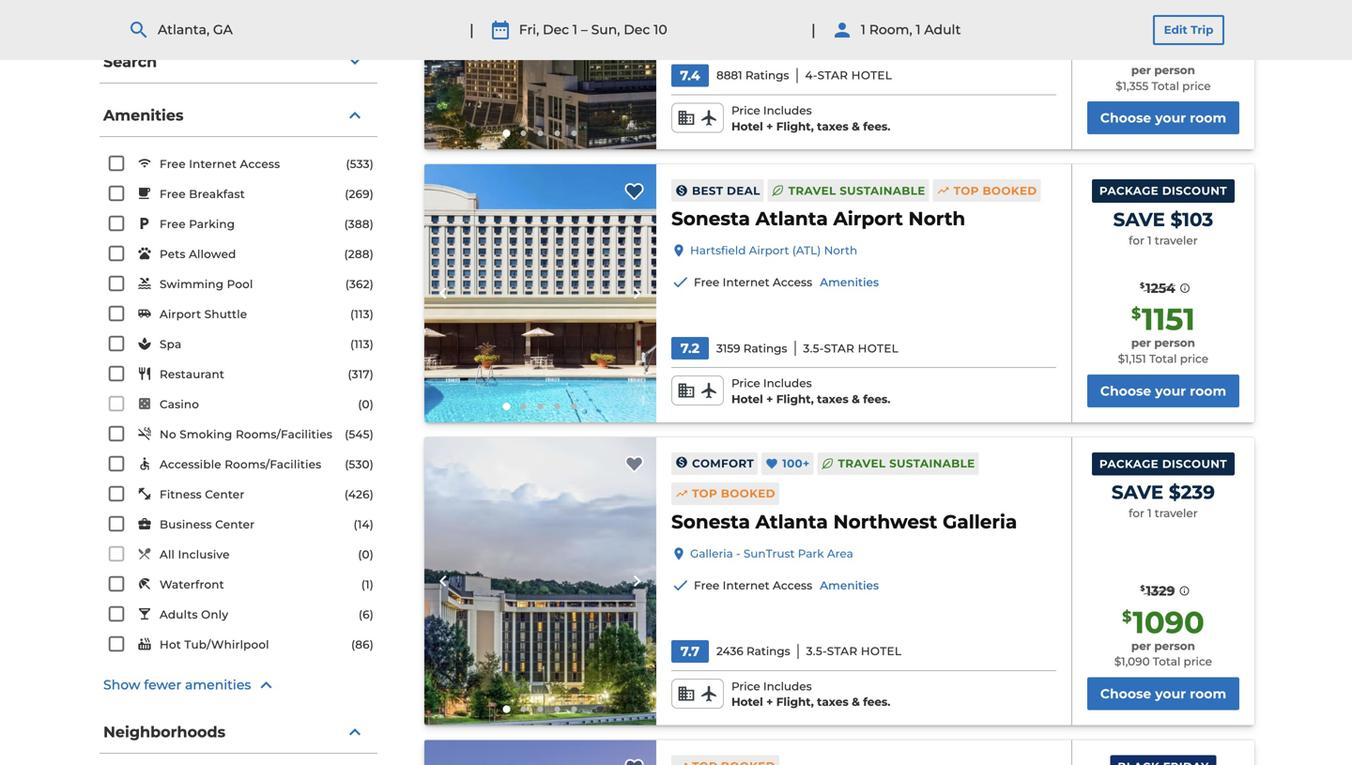 Task type: describe. For each thing, give the bounding box(es) containing it.
fewer
[[144, 677, 181, 693]]

neighborhoods button
[[100, 712, 378, 754]]

amenities inside dropdown button
[[103, 106, 184, 124]]

| for fri, dec 1 – sun, dec 10
[[470, 20, 474, 39]]

taxes for 1151
[[817, 393, 849, 406]]

go to image #2 image for 1151
[[521, 404, 526, 409]]

per for 1151
[[1132, 336, 1152, 350]]

1 room, 1 adult
[[861, 22, 961, 38]]

1736
[[1146, 7, 1176, 23]]

hartsfield airport (atl) north
[[690, 244, 858, 258]]

100+
[[783, 457, 810, 470]]

-
[[736, 547, 741, 561]]

(362)
[[345, 278, 374, 291]]

fees. for 1090
[[863, 696, 891, 709]]

fri,
[[519, 22, 539, 38]]

(14)
[[354, 518, 374, 532]]

no smoking rooms/facilities
[[160, 428, 333, 442]]

ga
[[213, 22, 233, 38]]

inclusive
[[178, 548, 230, 562]]

pets allowed
[[160, 248, 236, 261]]

business center
[[160, 518, 255, 532]]

(1)
[[361, 578, 374, 592]]

(545)
[[345, 428, 374, 441]]

$ for 1329
[[1141, 584, 1145, 593]]

casino
[[160, 398, 199, 412]]

free internet access amenities for 1090
[[694, 579, 879, 592]]

1 horizontal spatial top
[[954, 184, 979, 198]]

amenities button
[[100, 95, 378, 137]]

go to image #1 image for 1151
[[503, 403, 510, 410]]

go to image #2 image for 1090
[[521, 707, 526, 712]]

room,
[[870, 22, 913, 38]]

amenities
[[185, 677, 251, 693]]

0 vertical spatial top booked
[[954, 184, 1037, 198]]

suntrust
[[744, 547, 795, 561]]

7.4
[[680, 68, 700, 84]]

$1,090
[[1115, 655, 1150, 669]]

your for 1151
[[1156, 383, 1187, 399]]

adult
[[925, 22, 961, 38]]

price includes hotel + flight, taxes & fees. for 1151
[[732, 377, 891, 406]]

parking
[[189, 218, 235, 231]]

accessible rooms/facilities
[[160, 458, 322, 472]]

room for 1090
[[1190, 686, 1227, 702]]

0 horizontal spatial galleria
[[690, 547, 733, 561]]

person for 1151
[[1155, 336, 1196, 350]]

pets
[[160, 248, 186, 261]]

comfort
[[692, 457, 754, 470]]

go to image #5 image for 1151
[[572, 404, 577, 409]]

| for 1 room, 1 adult
[[812, 20, 816, 39]]

sonesta for 1151
[[672, 207, 750, 230]]

1 vertical spatial booked
[[721, 487, 776, 501]]

1254
[[1146, 280, 1176, 296]]

total for 1151
[[1150, 352, 1177, 366]]

1 includes from the top
[[764, 104, 812, 118]]

sonesta atlanta northwest galleria element
[[672, 509, 1018, 535]]

(113) for airport shuttle
[[350, 308, 374, 321]]

$ for 1254
[[1140, 281, 1145, 290]]

northwest
[[834, 510, 938, 533]]

galleria - suntrust park area
[[690, 547, 854, 561]]

3.5- for 1090
[[806, 645, 827, 658]]

1 go to image #2 image from the top
[[521, 131, 526, 136]]

best deal
[[692, 184, 760, 198]]

(86)
[[351, 638, 374, 652]]

package discount for 1090
[[1100, 457, 1228, 471]]

(288)
[[344, 248, 374, 261]]

star for 1151
[[824, 342, 855, 355]]

free breakfast
[[160, 188, 245, 201]]

1 photo carousel region from the top
[[425, 0, 657, 150]]

save $103
[[1114, 208, 1214, 231]]

sonesta for 1090
[[672, 510, 750, 533]]

$ 1329
[[1141, 583, 1175, 599]]

1329
[[1146, 583, 1175, 599]]

choose for person
[[1101, 110, 1152, 126]]

$ 1254
[[1140, 280, 1176, 296]]

0 vertical spatial sustainable
[[840, 184, 926, 198]]

8881 ratings
[[717, 69, 789, 82]]

0 vertical spatial star
[[818, 69, 848, 82]]

(0) for casino
[[358, 398, 374, 411]]

atlanta for 1090
[[756, 510, 828, 533]]

3.5-star hotel for 1151
[[803, 342, 899, 355]]

room for 1151
[[1190, 383, 1227, 399]]

sonesta atlanta airport north
[[672, 207, 966, 230]]

traveler for 1090
[[1155, 507, 1198, 520]]

0 vertical spatial travel
[[789, 184, 836, 198]]

(269)
[[345, 187, 374, 201]]

fitness
[[160, 488, 202, 502]]

0 vertical spatial travel sustainable
[[789, 184, 926, 198]]

save $239
[[1112, 481, 1215, 504]]

3159 ratings
[[717, 342, 788, 355]]

(atl)
[[792, 244, 821, 258]]

ratings for 1090
[[747, 645, 791, 658]]

save for 1090
[[1112, 481, 1164, 504]]

1 + from the top
[[767, 120, 773, 133]]

10
[[654, 22, 668, 38]]

$239
[[1169, 481, 1215, 504]]

1 vertical spatial airport
[[749, 244, 789, 258]]

hot
[[160, 638, 181, 652]]

free parking
[[160, 218, 235, 231]]

adults only
[[160, 608, 228, 622]]

2 photo carousel region from the top
[[425, 165, 657, 422]]

price for 1151
[[732, 377, 761, 390]]

1 price from the top
[[732, 104, 761, 118]]

traveler for 1151
[[1155, 234, 1198, 247]]

flight, for 1151
[[777, 393, 814, 406]]

3159
[[717, 342, 741, 355]]

package for 1090
[[1100, 457, 1159, 471]]

2436
[[717, 645, 744, 658]]

go to image #3 image for 1090
[[538, 707, 543, 712]]

swimming
[[160, 278, 224, 291]]

only
[[201, 608, 228, 622]]

hot tub/whirlpool
[[160, 638, 269, 652]]

sonesta atlanta northwest galleria
[[672, 510, 1018, 533]]

all inclusive
[[160, 548, 230, 562]]

–
[[581, 22, 588, 38]]

(533)
[[346, 157, 374, 171]]

show fewer amenities button
[[103, 674, 374, 697]]

includes for 1090
[[764, 680, 812, 693]]

go to image #3 image for 1151
[[538, 404, 543, 409]]

1355
[[1137, 28, 1201, 65]]

(0) for all inclusive
[[358, 548, 374, 562]]

swimming pool
[[160, 278, 253, 291]]

1 price includes hotel + flight, taxes & fees. from the top
[[732, 104, 891, 133]]

north for hartsfield airport (atl) north
[[824, 244, 858, 258]]

1 go to image #1 image from the top
[[503, 130, 510, 137]]

total inside per person $1,355 total price
[[1152, 79, 1180, 93]]

all
[[160, 548, 175, 562]]

$ 1090 per person $1,090 total price
[[1115, 604, 1213, 669]]

access for 1151
[[773, 276, 813, 289]]

1 vertical spatial travel sustainable
[[838, 457, 975, 470]]

1 horizontal spatial galleria
[[943, 510, 1018, 533]]

per for 1090
[[1132, 639, 1152, 653]]

free up 7.7
[[694, 579, 720, 592]]

$103
[[1171, 208, 1214, 231]]

1 vertical spatial travel
[[838, 457, 886, 470]]

sonesta atlanta airport north element
[[672, 206, 966, 232]]

trip
[[1191, 23, 1214, 37]]

0 vertical spatial rooms/facilities
[[236, 428, 333, 442]]

7.2
[[681, 341, 700, 357]]

choose your room for 1151
[[1101, 383, 1227, 399]]

restaurant
[[160, 368, 225, 382]]

1 vertical spatial sustainable
[[890, 457, 975, 470]]

free for free internet access
[[160, 157, 186, 171]]

(6)
[[359, 608, 374, 622]]

internet for 1151
[[723, 276, 770, 289]]

adults
[[160, 608, 198, 622]]

1 taxes from the top
[[817, 120, 849, 133]]

7.7
[[681, 644, 700, 660]]

neighborhoods
[[103, 723, 226, 741]]

1 & from the top
[[852, 120, 860, 133]]

1 left room,
[[861, 22, 866, 38]]

choose your room button for person
[[1088, 102, 1240, 135]]



Task type: locate. For each thing, give the bounding box(es) containing it.
0 vertical spatial go to image #5 image
[[572, 131, 577, 136]]

3 price from the top
[[732, 680, 761, 693]]

3 price includes hotel + flight, taxes & fees. from the top
[[732, 680, 891, 709]]

go to image #5 image for 1090
[[572, 707, 577, 712]]

1 atlanta from the top
[[756, 207, 828, 230]]

choose your room down $1,090
[[1101, 686, 1227, 702]]

person inside "$ 1090 per person $1,090 total price"
[[1155, 639, 1196, 653]]

1 choose from the top
[[1101, 110, 1152, 126]]

bird's eye view image
[[425, 438, 657, 725]]

0 vertical spatial 3.5-
[[803, 342, 824, 355]]

access down (atl)
[[773, 276, 813, 289]]

2 free internet access amenities from the top
[[694, 579, 879, 592]]

1 vertical spatial center
[[215, 518, 255, 532]]

choose for 1151
[[1101, 383, 1152, 399]]

2 & from the top
[[852, 393, 860, 406]]

access for 1090
[[773, 579, 813, 592]]

0 vertical spatial go to image #4 image
[[555, 131, 560, 136]]

rooms/facilities up accessible rooms/facilities
[[236, 428, 333, 442]]

star right 8881 ratings
[[818, 69, 848, 82]]

1 vertical spatial for
[[1129, 507, 1145, 520]]

2 dec from the left
[[624, 22, 650, 38]]

sun,
[[591, 22, 620, 38]]

0 vertical spatial top
[[954, 184, 979, 198]]

1 vertical spatial go to image #4 image
[[555, 404, 560, 409]]

shuttle
[[204, 308, 247, 321]]

ratings right 3159
[[744, 342, 788, 355]]

show
[[103, 677, 140, 693]]

1 vertical spatial star
[[824, 342, 855, 355]]

0 vertical spatial flight,
[[777, 120, 814, 133]]

3 includes from the top
[[764, 680, 812, 693]]

2 for 1 traveler from the top
[[1129, 507, 1198, 520]]

0 vertical spatial total
[[1152, 79, 1180, 93]]

2 per from the top
[[1132, 336, 1152, 350]]

flight, down 2436 ratings
[[777, 696, 814, 709]]

go to image #1 image for 1090
[[503, 706, 510, 713]]

for 1 traveler for 1151
[[1129, 234, 1198, 247]]

includes down 3159 ratings
[[764, 377, 812, 390]]

&
[[852, 120, 860, 133], [852, 393, 860, 406], [852, 696, 860, 709]]

(388)
[[344, 217, 374, 231]]

0 horizontal spatial travel
[[789, 184, 836, 198]]

1 vertical spatial sonesta
[[672, 510, 750, 533]]

choose your room for 1090
[[1101, 686, 1227, 702]]

smoking
[[180, 428, 233, 442]]

$ inside $ 1254
[[1140, 281, 1145, 290]]

galleria
[[943, 510, 1018, 533], [690, 547, 733, 561]]

free internet access
[[160, 157, 280, 171]]

allowed
[[189, 248, 236, 261]]

waterfront
[[160, 578, 224, 592]]

1 choose your room button from the top
[[1088, 102, 1240, 135]]

+ down 3159 ratings
[[767, 393, 773, 406]]

price includes hotel + flight, taxes & fees. down 4-
[[732, 104, 891, 133]]

2 go to image #4 image from the top
[[555, 404, 560, 409]]

business
[[160, 518, 212, 532]]

(0)
[[358, 398, 374, 411], [358, 548, 374, 562]]

2 room from the top
[[1190, 383, 1227, 399]]

0 vertical spatial traveler
[[1155, 234, 1198, 247]]

1 vertical spatial price includes hotel + flight, taxes & fees.
[[732, 377, 891, 406]]

sonesta
[[672, 207, 750, 230], [672, 510, 750, 533]]

for for 1090
[[1129, 507, 1145, 520]]

(317)
[[348, 368, 374, 381]]

$ left 1329
[[1141, 584, 1145, 593]]

price down 3159 ratings
[[732, 377, 761, 390]]

room down "$ 1090 per person $1,090 total price"
[[1190, 686, 1227, 702]]

1 vertical spatial go to image #2 image
[[521, 404, 526, 409]]

2 vertical spatial your
[[1156, 686, 1187, 702]]

0 horizontal spatial north
[[824, 244, 858, 258]]

discount
[[1163, 184, 1228, 198], [1163, 457, 1228, 471]]

0 vertical spatial (0)
[[358, 398, 374, 411]]

dec right fri,
[[543, 22, 569, 38]]

price down 1151
[[1180, 352, 1209, 366]]

go to image #4 image for 1090
[[555, 707, 560, 712]]

2 vertical spatial total
[[1153, 655, 1181, 669]]

discount for 1151
[[1163, 184, 1228, 198]]

(530)
[[345, 458, 374, 472]]

0 vertical spatial 3.5-star hotel
[[803, 342, 899, 355]]

1 vertical spatial your
[[1156, 383, 1187, 399]]

your for person
[[1156, 110, 1187, 126]]

travel sustainable up 'sonesta atlanta airport north'
[[789, 184, 926, 198]]

star for 1090
[[827, 645, 858, 658]]

1 vertical spatial top booked
[[692, 487, 776, 501]]

1 room from the top
[[1190, 110, 1227, 126]]

4-star hotel
[[805, 69, 892, 82]]

center for fitness center
[[205, 488, 245, 502]]

ratings right '2436'
[[747, 645, 791, 658]]

ratings right 8881
[[746, 69, 789, 82]]

2 vertical spatial price
[[1184, 655, 1213, 669]]

$ inside $ 1329
[[1141, 584, 1145, 593]]

price
[[1183, 79, 1211, 93], [1180, 352, 1209, 366], [1184, 655, 1213, 669]]

0 horizontal spatial top
[[692, 487, 718, 501]]

1 down save $103
[[1148, 234, 1152, 247]]

3 your from the top
[[1156, 686, 1187, 702]]

choose your room for person
[[1101, 110, 1227, 126]]

2 vertical spatial per
[[1132, 639, 1152, 653]]

price for 1151
[[1180, 352, 1209, 366]]

choose your room button for 1151
[[1088, 375, 1240, 407]]

3 & from the top
[[852, 696, 860, 709]]

traveler down save $239
[[1155, 507, 1198, 520]]

1 go to image #5 image from the top
[[572, 131, 577, 136]]

total right $1,151
[[1150, 352, 1177, 366]]

(0) up the (1)
[[358, 548, 374, 562]]

traveler down save $103
[[1155, 234, 1198, 247]]

person down '1254'
[[1155, 336, 1196, 350]]

deal
[[727, 184, 760, 198]]

2 package from the top
[[1100, 457, 1159, 471]]

area
[[827, 547, 854, 561]]

price for 1090
[[732, 680, 761, 693]]

2 package discount from the top
[[1100, 457, 1228, 471]]

| left fri,
[[470, 20, 474, 39]]

1 go to image #4 image from the top
[[555, 131, 560, 136]]

go to image #4 image
[[555, 131, 560, 136], [555, 404, 560, 409], [555, 707, 560, 712]]

atlanta up park
[[756, 510, 828, 533]]

total right $1,090
[[1153, 655, 1181, 669]]

price down "1090"
[[1184, 655, 1213, 669]]

2 discount from the top
[[1163, 457, 1228, 471]]

4-
[[805, 69, 818, 82]]

choose
[[1101, 110, 1152, 126], [1101, 383, 1152, 399], [1101, 686, 1152, 702]]

3 taxes from the top
[[817, 696, 849, 709]]

1 vertical spatial price
[[732, 377, 761, 390]]

total
[[1152, 79, 1180, 93], [1150, 352, 1177, 366], [1153, 655, 1181, 669]]

amenities down search on the left of the page
[[103, 106, 184, 124]]

0 horizontal spatial airport
[[160, 308, 201, 321]]

rooms/facilities
[[236, 428, 333, 442], [225, 458, 322, 472]]

1 dec from the left
[[543, 22, 569, 38]]

1 vertical spatial package discount
[[1100, 457, 1228, 471]]

1 (113) from the top
[[350, 308, 374, 321]]

choose your room down $1,151
[[1101, 383, 1227, 399]]

north
[[909, 207, 966, 230], [824, 244, 858, 258]]

(113) up (317)
[[350, 338, 374, 351]]

1 vertical spatial access
[[773, 276, 813, 289]]

4 photo carousel region from the top
[[425, 741, 657, 766]]

for down save $103
[[1129, 234, 1145, 247]]

2 flight, from the top
[[777, 393, 814, 406]]

2 vertical spatial go to image #4 image
[[555, 707, 560, 712]]

fees.
[[863, 120, 891, 133], [863, 393, 891, 406], [863, 696, 891, 709]]

2 choose your room button from the top
[[1088, 375, 1240, 407]]

3.5- right 3159 ratings
[[803, 342, 824, 355]]

your down $ 1151 per person $1,151 total price
[[1156, 383, 1187, 399]]

|
[[470, 20, 474, 39], [812, 20, 816, 39]]

0 vertical spatial (113)
[[350, 308, 374, 321]]

save for 1151
[[1114, 208, 1166, 231]]

2 vertical spatial choose
[[1101, 686, 1152, 702]]

3.5- right 2436 ratings
[[806, 645, 827, 658]]

free up 'free parking'
[[160, 188, 186, 201]]

0 vertical spatial taxes
[[817, 120, 849, 133]]

free for free parking
[[160, 218, 186, 231]]

free internet access amenities down hartsfield airport (atl) north in the right of the page
[[694, 276, 879, 289]]

price inside "$ 1090 per person $1,090 total price"
[[1184, 655, 1213, 669]]

$1,151
[[1118, 352, 1147, 366]]

photo carousel region
[[425, 0, 657, 150], [425, 165, 657, 422], [425, 438, 657, 725], [425, 741, 657, 766]]

free for free breakfast
[[160, 188, 186, 201]]

2 vertical spatial &
[[852, 696, 860, 709]]

2 includes from the top
[[764, 377, 812, 390]]

3.5-
[[803, 342, 824, 355], [806, 645, 827, 658]]

go to image #1 image
[[503, 130, 510, 137], [503, 403, 510, 410], [503, 706, 510, 713]]

room for person
[[1190, 110, 1227, 126]]

2 go to image #5 image from the top
[[572, 404, 577, 409]]

choose down $1,151
[[1101, 383, 1152, 399]]

2 (113) from the top
[[350, 338, 374, 351]]

2 vertical spatial price
[[732, 680, 761, 693]]

3 choose your room from the top
[[1101, 686, 1227, 702]]

price includes hotel + flight, taxes & fees. for 1090
[[732, 680, 891, 709]]

amenities for 1151
[[820, 276, 879, 289]]

star right 3159 ratings
[[824, 342, 855, 355]]

1 left adult
[[916, 22, 921, 38]]

2 vertical spatial go to image #5 image
[[572, 707, 577, 712]]

1 vertical spatial free internet access amenities
[[694, 579, 879, 592]]

1 vertical spatial internet
[[723, 276, 770, 289]]

2 vertical spatial room
[[1190, 686, 1227, 702]]

fees. for 1151
[[863, 393, 891, 406]]

1 vertical spatial go to image #5 image
[[572, 404, 577, 409]]

0 vertical spatial price includes hotel + flight, taxes & fees.
[[732, 104, 891, 133]]

price includes hotel + flight, taxes & fees. down 2436 ratings
[[732, 680, 891, 709]]

1 horizontal spatial |
[[812, 20, 816, 39]]

3 person from the top
[[1155, 639, 1196, 653]]

for 1 traveler down save $239
[[1129, 507, 1198, 520]]

choose your room button down per person $1,355 total price
[[1088, 102, 1240, 135]]

(426)
[[345, 488, 374, 502]]

your for 1090
[[1156, 686, 1187, 702]]

sonesta inside "element"
[[672, 207, 750, 230]]

0 vertical spatial person
[[1155, 63, 1196, 77]]

0 vertical spatial choose
[[1101, 110, 1152, 126]]

travel sustainable up northwest
[[838, 457, 975, 470]]

0 horizontal spatial |
[[470, 20, 474, 39]]

2 choose from the top
[[1101, 383, 1152, 399]]

1 vertical spatial rooms/facilities
[[225, 458, 322, 472]]

1 for from the top
[[1129, 234, 1145, 247]]

2 price includes hotel + flight, taxes & fees. from the top
[[732, 377, 891, 406]]

per inside $ 1151 per person $1,151 total price
[[1132, 336, 1152, 350]]

fitness center
[[160, 488, 245, 502]]

free internet access amenities down galleria - suntrust park area
[[694, 579, 879, 592]]

2 choose your room from the top
[[1101, 383, 1227, 399]]

0 horizontal spatial top booked
[[692, 487, 776, 501]]

sonesta up -
[[672, 510, 750, 533]]

1 down save $239
[[1148, 507, 1152, 520]]

3 go to image #2 image from the top
[[521, 707, 526, 712]]

0 vertical spatial internet
[[189, 157, 237, 171]]

star right 2436 ratings
[[827, 645, 858, 658]]

flight, down 4-
[[777, 120, 814, 133]]

choose your room
[[1101, 110, 1227, 126], [1101, 383, 1227, 399], [1101, 686, 1227, 702]]

edit
[[1164, 23, 1188, 37]]

2 vertical spatial fees.
[[863, 696, 891, 709]]

1 vertical spatial &
[[852, 393, 860, 406]]

$ left "1090"
[[1123, 608, 1132, 626]]

0 vertical spatial room
[[1190, 110, 1227, 126]]

dec left 10
[[624, 22, 650, 38]]

save left $239
[[1112, 481, 1164, 504]]

0 vertical spatial discount
[[1163, 184, 1228, 198]]

north inside "element"
[[909, 207, 966, 230]]

person inside per person $1,355 total price
[[1155, 63, 1196, 77]]

for 1 traveler down save $103
[[1129, 234, 1198, 247]]

2436 ratings
[[717, 645, 791, 658]]

1 horizontal spatial booked
[[983, 184, 1037, 198]]

3.5- for 1151
[[803, 342, 824, 355]]

0 vertical spatial sonesta
[[672, 207, 750, 230]]

+ for 1090
[[767, 696, 773, 709]]

$ left 1151
[[1132, 305, 1141, 323]]

1 vertical spatial per
[[1132, 336, 1152, 350]]

3 go to image #4 image from the top
[[555, 707, 560, 712]]

package discount up save $103
[[1100, 184, 1228, 198]]

show fewer amenities
[[103, 677, 251, 693]]

go to image #2 image
[[521, 131, 526, 136], [521, 404, 526, 409], [521, 707, 526, 712]]

1 vertical spatial person
[[1155, 336, 1196, 350]]

3 fees. from the top
[[863, 696, 891, 709]]

3 per from the top
[[1132, 639, 1152, 653]]

| up 4-
[[812, 20, 816, 39]]

0 vertical spatial price
[[1183, 79, 1211, 93]]

go to image #5 image
[[572, 131, 577, 136], [572, 404, 577, 409], [572, 707, 577, 712]]

hartsfield
[[690, 244, 746, 258]]

$ inside "$ 1090 per person $1,090 total price"
[[1123, 608, 1132, 626]]

north for sonesta atlanta airport north
[[909, 207, 966, 230]]

2 for from the top
[[1129, 507, 1145, 520]]

3 choose your room button from the top
[[1088, 678, 1240, 710]]

3 + from the top
[[767, 696, 773, 709]]

per
[[1132, 63, 1152, 77], [1132, 336, 1152, 350], [1132, 639, 1152, 653]]

1 vertical spatial (0)
[[358, 548, 374, 562]]

& for 1090
[[852, 696, 860, 709]]

for for 1151
[[1129, 234, 1145, 247]]

+ for 1151
[[767, 393, 773, 406]]

free up free breakfast at the top left of page
[[160, 157, 186, 171]]

2 go to image #2 image from the top
[[521, 404, 526, 409]]

2 | from the left
[[812, 20, 816, 39]]

discount up $239
[[1163, 457, 1228, 471]]

& for 1151
[[852, 393, 860, 406]]

0 horizontal spatial booked
[[721, 487, 776, 501]]

choose your room button for 1090
[[1088, 678, 1240, 710]]

2 vertical spatial airport
[[160, 308, 201, 321]]

0 vertical spatial price
[[732, 104, 761, 118]]

internet for 1090
[[723, 579, 770, 592]]

1 vertical spatial choose
[[1101, 383, 1152, 399]]

choose your room button down $1,090
[[1088, 678, 1240, 710]]

travel
[[789, 184, 836, 198], [838, 457, 886, 470]]

1 flight, from the top
[[777, 120, 814, 133]]

3 go to image #3 image from the top
[[538, 707, 543, 712]]

1 vertical spatial amenities
[[820, 276, 879, 289]]

1 per from the top
[[1132, 63, 1152, 77]]

2 atlanta from the top
[[756, 510, 828, 533]]

taxes for 1090
[[817, 696, 849, 709]]

0 vertical spatial go to image #2 image
[[521, 131, 526, 136]]

amenities down (atl)
[[820, 276, 879, 289]]

1 horizontal spatial north
[[909, 207, 966, 230]]

discount up $103
[[1163, 184, 1228, 198]]

0 vertical spatial choose your room
[[1101, 110, 1227, 126]]

per up $1,355 on the top right of page
[[1132, 63, 1152, 77]]

atlanta, ga
[[158, 22, 233, 38]]

package discount for 1151
[[1100, 184, 1228, 198]]

0 vertical spatial galleria
[[943, 510, 1018, 533]]

amenities
[[103, 106, 184, 124], [820, 276, 879, 289], [820, 579, 879, 592]]

0 vertical spatial ratings
[[746, 69, 789, 82]]

$ for 1090
[[1123, 608, 1132, 626]]

$ left '1254'
[[1140, 281, 1145, 290]]

choose your room button down $1,151
[[1088, 375, 1240, 407]]

2 vertical spatial go to image #1 image
[[503, 706, 510, 713]]

2 go to image #1 image from the top
[[503, 403, 510, 410]]

internet down hartsfield airport (atl) north in the right of the page
[[723, 276, 770, 289]]

1 for 1 traveler from the top
[[1129, 234, 1198, 247]]

center down accessible rooms/facilities
[[205, 488, 245, 502]]

person
[[1155, 63, 1196, 77], [1155, 336, 1196, 350], [1155, 639, 1196, 653]]

2 price from the top
[[732, 377, 761, 390]]

amenities for 1090
[[820, 579, 879, 592]]

price
[[732, 104, 761, 118], [732, 377, 761, 390], [732, 680, 761, 693]]

pool view image
[[425, 165, 657, 422]]

1 package discount from the top
[[1100, 184, 1228, 198]]

sustainable up 'sonesta atlanta airport north'
[[840, 184, 926, 198]]

$1,355
[[1116, 79, 1149, 93]]

ratings
[[746, 69, 789, 82], [744, 342, 788, 355], [747, 645, 791, 658]]

internet down -
[[723, 579, 770, 592]]

atlanta up (atl)
[[756, 207, 828, 230]]

sonesta down best
[[672, 207, 750, 230]]

1 vertical spatial taxes
[[817, 393, 849, 406]]

2 traveler from the top
[[1155, 507, 1198, 520]]

1 | from the left
[[470, 20, 474, 39]]

1 your from the top
[[1156, 110, 1187, 126]]

internet up "breakfast"
[[189, 157, 237, 171]]

3 room from the top
[[1190, 686, 1227, 702]]

0 vertical spatial access
[[240, 157, 280, 171]]

3 go to image #1 image from the top
[[503, 706, 510, 713]]

1 vertical spatial discount
[[1163, 457, 1228, 471]]

fri, dec 1 – sun, dec 10
[[519, 22, 668, 38]]

3 photo carousel region from the top
[[425, 438, 657, 725]]

person inside $ 1151 per person $1,151 total price
[[1155, 336, 1196, 350]]

1 go to image #3 image from the top
[[538, 131, 543, 136]]

go to image #3 image
[[538, 131, 543, 136], [538, 404, 543, 409], [538, 707, 543, 712]]

2 vertical spatial choose your room button
[[1088, 678, 1240, 710]]

internet
[[189, 157, 237, 171], [723, 276, 770, 289], [723, 579, 770, 592]]

2 person from the top
[[1155, 336, 1196, 350]]

traveler
[[1155, 234, 1198, 247], [1155, 507, 1198, 520]]

0 vertical spatial airport
[[834, 207, 903, 230]]

2 fees. from the top
[[863, 393, 891, 406]]

price inside per person $1,355 total price
[[1183, 79, 1211, 93]]

package
[[1100, 184, 1159, 198], [1100, 457, 1159, 471]]

search button
[[100, 41, 378, 84]]

2 (0) from the top
[[358, 548, 374, 562]]

3.5-star hotel for 1090
[[806, 645, 902, 658]]

0 vertical spatial save
[[1114, 208, 1166, 231]]

price for 1090
[[1184, 655, 1213, 669]]

your down per person $1,355 total price
[[1156, 110, 1187, 126]]

person for 1090
[[1155, 639, 1196, 653]]

package discount up save $239
[[1100, 457, 1228, 471]]

price includes hotel + flight, taxes & fees.
[[732, 104, 891, 133], [732, 377, 891, 406], [732, 680, 891, 709]]

booked
[[983, 184, 1037, 198], [721, 487, 776, 501]]

price down 2436 ratings
[[732, 680, 761, 693]]

your down "$ 1090 per person $1,090 total price"
[[1156, 686, 1187, 702]]

choose for 1090
[[1101, 686, 1152, 702]]

access up "breakfast"
[[240, 157, 280, 171]]

free up pets on the left top of the page
[[160, 218, 186, 231]]

price down 1355
[[1183, 79, 1211, 93]]

3 flight, from the top
[[777, 696, 814, 709]]

ratings for 1151
[[744, 342, 788, 355]]

access
[[240, 157, 280, 171], [773, 276, 813, 289], [773, 579, 813, 592]]

for 1 traveler for 1090
[[1129, 507, 1198, 520]]

atlanta for 1151
[[756, 207, 828, 230]]

go to image #4 image for 1151
[[555, 404, 560, 409]]

1 horizontal spatial dec
[[624, 22, 650, 38]]

$ inside $ 1151 per person $1,151 total price
[[1132, 305, 1141, 323]]

total inside "$ 1090 per person $1,090 total price"
[[1153, 655, 1181, 669]]

flight, for 1090
[[777, 696, 814, 709]]

(113)
[[350, 308, 374, 321], [350, 338, 374, 351]]

room down $ 1151 per person $1,151 total price
[[1190, 383, 1227, 399]]

(113) for spa
[[350, 338, 374, 351]]

discount for 1090
[[1163, 457, 1228, 471]]

+ down 2436 ratings
[[767, 696, 773, 709]]

travel up sonesta atlanta northwest galleria
[[838, 457, 886, 470]]

no
[[160, 428, 176, 442]]

includes for 1151
[[764, 377, 812, 390]]

package up save $239
[[1100, 457, 1159, 471]]

2 your from the top
[[1156, 383, 1187, 399]]

0 vertical spatial +
[[767, 120, 773, 133]]

1 person from the top
[[1155, 63, 1196, 77]]

2 vertical spatial price includes hotel + flight, taxes & fees.
[[732, 680, 891, 709]]

save left $103
[[1114, 208, 1166, 231]]

airport shuttle
[[160, 308, 247, 321]]

1 free internet access amenities from the top
[[694, 276, 879, 289]]

per inside per person $1,355 total price
[[1132, 63, 1152, 77]]

heart icon image
[[766, 457, 779, 470]]

(0) down (317)
[[358, 398, 374, 411]]

1 traveler from the top
[[1155, 234, 1198, 247]]

1 sonesta from the top
[[672, 207, 750, 230]]

star
[[818, 69, 848, 82], [824, 342, 855, 355], [827, 645, 858, 658]]

for 1 traveler
[[1129, 234, 1198, 247], [1129, 507, 1198, 520]]

breakfast
[[189, 188, 245, 201]]

access down park
[[773, 579, 813, 592]]

includes down 4-
[[764, 104, 812, 118]]

1 left – on the left
[[573, 22, 578, 38]]

total right $1,355 on the top right of page
[[1152, 79, 1180, 93]]

1 (0) from the top
[[358, 398, 374, 411]]

1 vertical spatial +
[[767, 393, 773, 406]]

accessible
[[160, 458, 222, 472]]

choose your room down per person $1,355 total price
[[1101, 110, 1227, 126]]

3 choose from the top
[[1101, 686, 1152, 702]]

edit trip
[[1164, 23, 1214, 37]]

per up $1,090
[[1132, 639, 1152, 653]]

total for 1090
[[1153, 655, 1181, 669]]

taxes
[[817, 120, 849, 133], [817, 393, 849, 406], [817, 696, 849, 709]]

total inside $ 1151 per person $1,151 total price
[[1150, 352, 1177, 366]]

person down edit
[[1155, 63, 1196, 77]]

1151
[[1142, 301, 1196, 338]]

0 vertical spatial for 1 traveler
[[1129, 234, 1198, 247]]

2 + from the top
[[767, 393, 773, 406]]

0 vertical spatial package discount
[[1100, 184, 1228, 198]]

airport inside "element"
[[834, 207, 903, 230]]

$ for 1151
[[1132, 305, 1141, 323]]

price inside $ 1151 per person $1,151 total price
[[1180, 352, 1209, 366]]

person down 1329
[[1155, 639, 1196, 653]]

choose down $1,355 on the top right of page
[[1101, 110, 1152, 126]]

1 discount from the top
[[1163, 184, 1228, 198]]

free internet access amenities for 1151
[[694, 276, 879, 289]]

free internet access amenities
[[694, 276, 879, 289], [694, 579, 879, 592]]

+ down 8881 ratings
[[767, 120, 773, 133]]

room down per person $1,355 total price
[[1190, 110, 1227, 126]]

3 go to image #5 image from the top
[[572, 707, 577, 712]]

0 vertical spatial package
[[1100, 184, 1159, 198]]

1 vertical spatial (113)
[[350, 338, 374, 351]]

choose down $1,090
[[1101, 686, 1152, 702]]

1 choose your room from the top
[[1101, 110, 1227, 126]]

0 vertical spatial per
[[1132, 63, 1152, 77]]

2 vertical spatial flight,
[[777, 696, 814, 709]]

2 sonesta from the top
[[672, 510, 750, 533]]

2 taxes from the top
[[817, 393, 849, 406]]

free down hartsfield
[[694, 276, 720, 289]]

atlanta inside "element"
[[756, 207, 828, 230]]

per inside "$ 1090 per person $1,090 total price"
[[1132, 639, 1152, 653]]

(113) down (362)
[[350, 308, 374, 321]]

1 vertical spatial traveler
[[1155, 507, 1198, 520]]

1 horizontal spatial airport
[[749, 244, 789, 258]]

1 fees. from the top
[[863, 120, 891, 133]]

for down save $239
[[1129, 507, 1145, 520]]

1 vertical spatial choose your room button
[[1088, 375, 1240, 407]]

2 vertical spatial access
[[773, 579, 813, 592]]

0 vertical spatial choose your room button
[[1088, 102, 1240, 135]]

save
[[1114, 208, 1166, 231], [1112, 481, 1164, 504]]

+
[[767, 120, 773, 133], [767, 393, 773, 406], [767, 696, 773, 709]]

top
[[954, 184, 979, 198], [692, 487, 718, 501]]

center for business center
[[215, 518, 255, 532]]

tub/whirlpool
[[184, 638, 269, 652]]

atlanta,
[[158, 22, 210, 38]]

1 package from the top
[[1100, 184, 1159, 198]]

2 go to image #3 image from the top
[[538, 404, 543, 409]]

1 vertical spatial ratings
[[744, 342, 788, 355]]

package for 1151
[[1100, 184, 1159, 198]]

$ 1151 per person $1,151 total price
[[1118, 301, 1209, 366]]

amenities down "area"
[[820, 579, 879, 592]]

0 vertical spatial free internet access amenities
[[694, 276, 879, 289]]



Task type: vqa. For each thing, say whether or not it's contained in the screenshot.
top A
no



